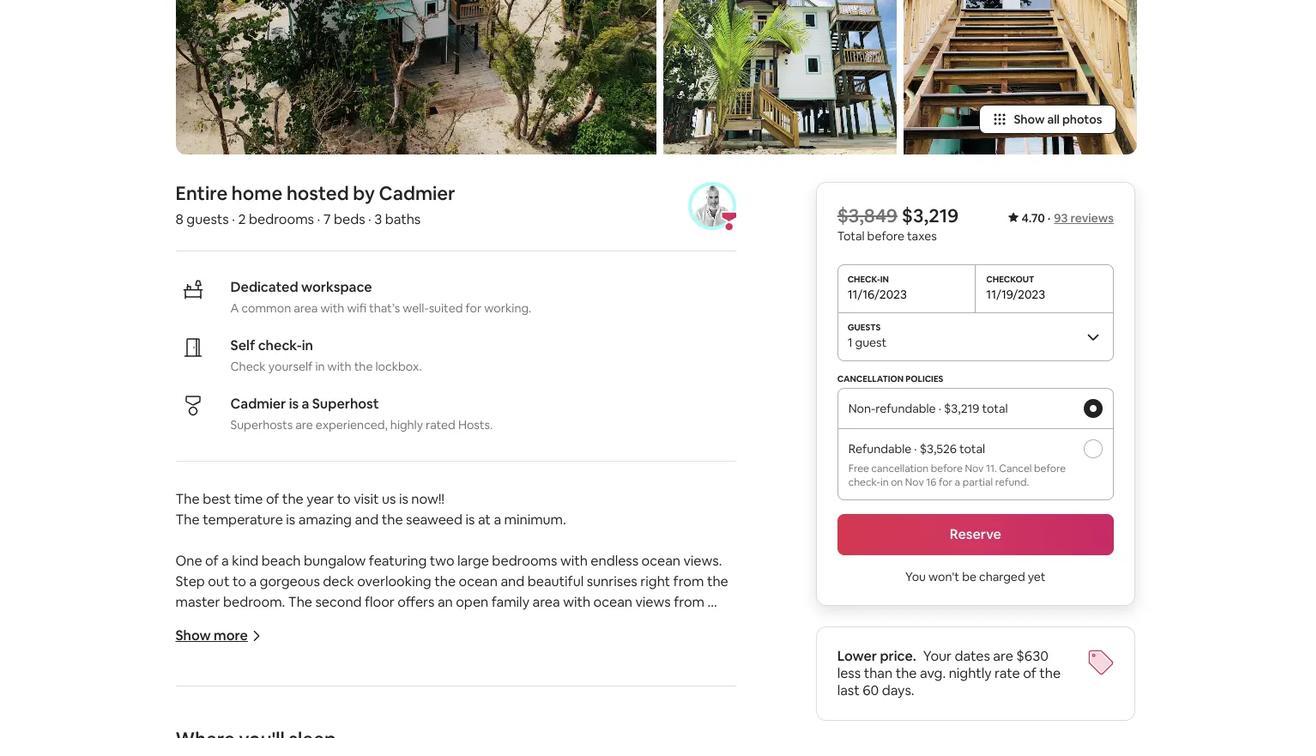 Task type: locate. For each thing, give the bounding box(es) containing it.
2 up enjoying
[[573, 717, 581, 735]]

with inside self check-in check yourself in with the lockbox.
[[328, 359, 352, 374]]

the left best
[[176, 490, 200, 508]]

lower price.
[[838, 647, 917, 665]]

0 vertical spatial area
[[294, 301, 318, 316]]

1 vertical spatial 2
[[573, 717, 581, 735]]

0 horizontal spatial deck
[[323, 573, 354, 591]]

is up unique
[[240, 696, 250, 714]]

to left visit
[[337, 490, 351, 508]]

now!!
[[412, 490, 445, 508]]

entire
[[176, 181, 228, 205]]

· inside refundable · $3,526 total free cancellation before nov 11. cancel before check-in on nov 16 for a partial refund.
[[915, 441, 918, 457]]

1 horizontal spatial great
[[621, 738, 655, 738]]

of right time
[[266, 490, 279, 508]]

the up one
[[176, 511, 200, 529]]

0 horizontal spatial show
[[176, 627, 211, 645]]

ocean down every
[[176, 635, 215, 653]]

0 vertical spatial to
[[337, 490, 351, 508]]

a inside the best time of the year to visit us is now!! the temperature is amazing and the seaweed is at a minimum.
[[494, 511, 502, 529]]

to inside the best time of the year to visit us is now!! the temperature is amazing and the seaweed is at a minimum.
[[337, 490, 351, 508]]

1 vertical spatial are
[[994, 647, 1014, 665]]

check-
[[258, 337, 302, 355], [849, 476, 881, 489]]

0 vertical spatial 2
[[238, 210, 246, 228]]

total
[[983, 401, 1009, 416], [960, 441, 986, 457]]

superhosts
[[231, 417, 293, 433]]

0 horizontal spatial beautiful
[[528, 573, 584, 591]]

check- up "yourself" at left
[[258, 337, 302, 355]]

0 vertical spatial beautiful
[[528, 573, 584, 591]]

an
[[438, 593, 453, 611]]

1 vertical spatial beautiful
[[599, 614, 656, 632]]

0 horizontal spatial to
[[233, 573, 246, 591]]

guest
[[856, 335, 888, 350]]

$3,219 up $3,526 on the right bottom of page
[[945, 401, 981, 416]]

two down open
[[447, 614, 472, 632]]

to inside one of a kind beach bungalow featuring two large bedrooms with endless ocean views. step out to a gorgeous deck overlooking the ocean and beautiful sunrises right from the master bedroom. the second floor offers an open family area with ocean views from every angle and french doors that lead you two a second deck with beautiful views of the ocean and nature.
[[233, 573, 246, 591]]

a left partial
[[956, 476, 961, 489]]

16
[[927, 476, 938, 489]]

0 horizontal spatial before
[[868, 228, 905, 244]]

two left large
[[430, 552, 455, 570]]

a left 'superhost'
[[302, 395, 309, 413]]

out down paradise.
[[692, 717, 713, 735]]

and down visit
[[355, 511, 379, 529]]

self
[[231, 337, 255, 355]]

is right the 'cadmier'
[[289, 395, 299, 413]]

check- inside self check-in check yourself in with the lockbox.
[[258, 337, 302, 355]]

out right the step
[[208, 573, 230, 591]]

of up your
[[424, 717, 437, 735]]

· left $3,526 on the right bottom of page
[[915, 441, 918, 457]]

last
[[838, 682, 861, 700]]

1 horizontal spatial beach
[[594, 696, 633, 714]]

$3,219 up taxes
[[903, 204, 960, 228]]

a right "at"
[[494, 511, 502, 529]]

0 vertical spatial 1
[[849, 335, 854, 350]]

time
[[234, 490, 263, 508]]

and
[[355, 511, 379, 529], [501, 573, 525, 591], [251, 614, 275, 632], [218, 635, 241, 653]]

0 horizontal spatial 2
[[238, 210, 246, 228]]

1 vertical spatial beach
[[594, 696, 633, 714]]

1 great from the left
[[305, 738, 339, 738]]

before down $3,849
[[868, 228, 905, 244]]

1 horizontal spatial check-
[[849, 476, 881, 489]]

6
[[278, 696, 286, 714]]

beautiful down sunrises at the bottom left of the page
[[599, 614, 656, 632]]

to down kind on the bottom of the page
[[233, 573, 246, 591]]

every
[[176, 614, 211, 632]]

1 vertical spatial area
[[533, 593, 560, 611]]

· left 93
[[1049, 210, 1052, 226]]

overlooking
[[357, 573, 432, 591]]

reserve
[[951, 526, 1002, 544]]

beach
[[262, 552, 301, 570], [594, 696, 633, 714]]

0 horizontal spatial check-
[[258, 337, 302, 355]]

deck
[[323, 573, 354, 591], [535, 614, 566, 632]]

deck down the bungalow
[[323, 573, 354, 591]]

a left kind on the bottom of the page
[[222, 552, 229, 570]]

doors
[[322, 614, 359, 632]]

1 horizontal spatial for
[[466, 301, 482, 316]]

1 horizontal spatial show
[[1015, 112, 1045, 127]]

0 horizontal spatial 1
[[253, 696, 259, 714]]

2 vertical spatial for
[[342, 738, 360, 738]]

partial
[[964, 476, 994, 489]]

free
[[849, 462, 870, 476]]

for down close
[[342, 738, 360, 738]]

2 horizontal spatial for
[[940, 476, 954, 489]]

0 horizontal spatial out
[[208, 573, 230, 591]]

1 inside popup button
[[849, 335, 854, 350]]

show inside button
[[1015, 112, 1045, 127]]

of left 6
[[262, 696, 275, 714]]

0 vertical spatial second
[[316, 593, 362, 611]]

1 vertical spatial total
[[960, 441, 986, 457]]

1 horizontal spatial out
[[692, 717, 713, 735]]

1 vertical spatial to
[[233, 573, 246, 591]]

ocean up the 'beach,'
[[543, 696, 582, 714]]

1 vertical spatial second
[[485, 614, 532, 632]]

front image
[[663, 0, 897, 155]]

1 vertical spatial for
[[940, 476, 954, 489]]

minimum.
[[505, 511, 567, 529]]

cancellation
[[838, 374, 905, 385]]

in left the "on" on the bottom right of page
[[881, 476, 890, 489]]

0 horizontal spatial nov
[[906, 476, 925, 489]]

in right "yourself" at left
[[316, 359, 325, 374]]

angle
[[214, 614, 248, 632]]

0 horizontal spatial great
[[305, 738, 339, 738]]

deck down bedrooms with
[[535, 614, 566, 632]]

nature.
[[244, 635, 289, 653]]

1 vertical spatial deck
[[535, 614, 566, 632]]

of down views. at the bottom of page
[[697, 614, 710, 632]]

bedrooms with
[[492, 552, 588, 570]]

area
[[294, 301, 318, 316], [533, 593, 560, 611]]

2 horizontal spatial to
[[370, 717, 384, 735]]

views
[[636, 593, 671, 611], [659, 614, 694, 632]]

1 left guest
[[849, 335, 854, 350]]

area down the workspace
[[294, 301, 318, 316]]

for right '16'
[[940, 476, 954, 489]]

ocean down sunrises at the bottom left of the page
[[594, 593, 633, 611]]

featuring
[[369, 552, 427, 570]]

$3,219 inside $3,849 $3,219 total before taxes
[[903, 204, 960, 228]]

0 vertical spatial show
[[1015, 112, 1045, 127]]

0 horizontal spatial area
[[294, 301, 318, 316]]

2 vertical spatial from
[[206, 738, 236, 738]]

all
[[1048, 112, 1060, 127]]

beach inside mi azucar is 1 of 6 secluded bungalows nestled in a 10 acre ocean / beach front paradise. this unique property has close to 1000' of private sandy beach, 2 docks extending out 450' from the shore, great for docking your boat, jet ski or enjoying the great fishi
[[594, 696, 633, 714]]

1 horizontal spatial 2
[[573, 717, 581, 735]]

area right family
[[533, 593, 560, 611]]

from inside mi azucar is 1 of 6 secluded bungalows nestled in a 10 acre ocean / beach front paradise. this unique property has close to 1000' of private sandy beach, 2 docks extending out 450' from the shore, great for docking your boat, jet ski or enjoying the great fishi
[[206, 738, 236, 738]]

guests
[[187, 210, 229, 228]]

0 horizontal spatial are
[[296, 417, 313, 433]]

the inside self check-in check yourself in with the lockbox.
[[354, 359, 373, 374]]

to
[[337, 490, 351, 508], [233, 573, 246, 591], [370, 717, 384, 735]]

before down $3,526 on the right bottom of page
[[932, 462, 964, 476]]

two
[[430, 552, 455, 570], [447, 614, 472, 632]]

entire home hosted by cadmier 8 guests · 2 bedrooms · 7 beds · 3 baths
[[176, 181, 456, 228]]

show
[[1015, 112, 1045, 127], [176, 627, 211, 645]]

nov left the 11.
[[966, 462, 985, 476]]

with inside dedicated workspace a common area with wifi that's well-suited for working.
[[321, 301, 345, 316]]

dedicated workspace a common area with wifi that's well-suited for working.
[[231, 278, 532, 316]]

1 guest
[[849, 335, 888, 350]]

second up doors
[[316, 593, 362, 611]]

beach up docks
[[594, 696, 633, 714]]

suited
[[429, 301, 463, 316]]

refundable
[[849, 441, 913, 457]]

1 vertical spatial show
[[176, 627, 211, 645]]

the up french at left
[[288, 593, 313, 611]]

right
[[641, 573, 671, 591]]

0 vertical spatial out
[[208, 573, 230, 591]]

2 inside mi azucar is 1 of 6 secluded bungalows nestled in a 10 acre ocean / beach front paradise. this unique property has close to 1000' of private sandy beach, 2 docks extending out 450' from the shore, great for docking your boat, jet ski or enjoying the great fishi
[[573, 717, 581, 735]]

check- left the "on" on the bottom right of page
[[849, 476, 881, 489]]

total up partial
[[960, 441, 986, 457]]

or
[[524, 738, 537, 738]]

0 vertical spatial $3,219
[[903, 204, 960, 228]]

11/19/2023
[[987, 287, 1046, 302]]

0 horizontal spatial second
[[316, 593, 362, 611]]

second down family
[[485, 614, 532, 632]]

before
[[868, 228, 905, 244], [932, 462, 964, 476], [1035, 462, 1067, 476]]

by cadmier
[[353, 181, 456, 205]]

in up private
[[471, 696, 482, 714]]

1 guest button
[[838, 313, 1115, 361]]

main entrance image
[[904, 0, 1137, 155]]

great down extending at the bottom of page
[[621, 738, 655, 738]]

well-
[[403, 301, 429, 316]]

amazing
[[299, 511, 352, 529]]

0 horizontal spatial for
[[342, 738, 360, 738]]

private
[[440, 717, 484, 735]]

property
[[250, 717, 306, 735]]

None radio
[[1085, 399, 1104, 418], [1085, 440, 1104, 459], [1085, 399, 1104, 418], [1085, 440, 1104, 459]]

the inside one of a kind beach bungalow featuring two large bedrooms with endless ocean views. step out to a gorgeous deck overlooking the ocean and beautiful sunrises right from the master bedroom. the second floor offers an open family area with ocean views from every angle and french doors that lead you two a second deck with beautiful views of the ocean and nature.
[[288, 593, 313, 611]]

· left 7 on the top left
[[317, 210, 320, 228]]

show down master
[[176, 627, 211, 645]]

you
[[421, 614, 444, 632]]

are right superhosts
[[296, 417, 313, 433]]

1 vertical spatial $3,219
[[945, 401, 981, 416]]

1 vertical spatial views
[[659, 614, 694, 632]]

1 horizontal spatial deck
[[535, 614, 566, 632]]

2 vertical spatial the
[[288, 593, 313, 611]]

0 vertical spatial are
[[296, 417, 313, 433]]

master
[[176, 593, 220, 611]]

policies
[[906, 374, 944, 385]]

to up docking
[[370, 717, 384, 735]]

secluded
[[289, 696, 346, 714]]

0 vertical spatial check-
[[258, 337, 302, 355]]

2 vertical spatial to
[[370, 717, 384, 735]]

1 vertical spatial check-
[[849, 476, 881, 489]]

paradise.
[[671, 696, 728, 714]]

1 horizontal spatial are
[[994, 647, 1014, 665]]

8
[[176, 210, 184, 228]]

are left $630
[[994, 647, 1014, 665]]

for right the suited
[[466, 301, 482, 316]]

show left all
[[1015, 112, 1045, 127]]

a left 10
[[485, 696, 492, 714]]

2 down home
[[238, 210, 246, 228]]

1 vertical spatial the
[[176, 511, 200, 529]]

home
[[232, 181, 283, 205]]

1 left 6
[[253, 696, 259, 714]]

cadmier
[[231, 395, 286, 413]]

days.
[[883, 682, 915, 700]]

of right rate
[[1024, 665, 1037, 683]]

show for show more
[[176, 627, 211, 645]]

are
[[296, 417, 313, 433], [994, 647, 1014, 665]]

from
[[674, 573, 704, 591], [674, 593, 705, 611], [206, 738, 236, 738]]

great down has in the left of the page
[[305, 738, 339, 738]]

total up the 11.
[[983, 401, 1009, 416]]

1 horizontal spatial 1
[[849, 335, 854, 350]]

0 vertical spatial beach
[[262, 552, 301, 570]]

a inside mi azucar is 1 of 6 secluded bungalows nestled in a 10 acre ocean / beach front paradise. this unique property has close to 1000' of private sandy beach, 2 docks extending out 450' from the shore, great for docking your boat, jet ski or enjoying the great fishi
[[485, 696, 492, 714]]

1 horizontal spatial to
[[337, 490, 351, 508]]

show all photos
[[1015, 112, 1103, 127]]

you
[[906, 569, 927, 585]]

reserve button
[[838, 514, 1115, 556]]

non-
[[849, 401, 876, 416]]

the best time of the year to visit us is now!! the temperature is amazing and the seaweed is at a minimum.
[[176, 490, 567, 529]]

0 horizontal spatial beach
[[262, 552, 301, 570]]

beds
[[334, 210, 365, 228]]

1 vertical spatial out
[[692, 717, 713, 735]]

cadmier is a superhost. learn more about cadmier. image
[[689, 182, 737, 230], [689, 182, 737, 230]]

superhost
[[312, 395, 379, 413]]

ocean
[[642, 552, 681, 570], [459, 573, 498, 591], [594, 593, 633, 611], [176, 635, 215, 653], [543, 696, 582, 714]]

area inside dedicated workspace a common area with wifi that's well-suited for working.
[[294, 301, 318, 316]]

wifi
[[347, 301, 367, 316]]

boat,
[[449, 738, 482, 738]]

0 vertical spatial views
[[636, 593, 671, 611]]

taxes
[[908, 228, 938, 244]]

beautiful down bedrooms with
[[528, 573, 584, 591]]

nov left '16'
[[906, 476, 925, 489]]

1 horizontal spatial area
[[533, 593, 560, 611]]

check- inside refundable · $3,526 total free cancellation before nov 11. cancel before check-in on nov 16 for a partial refund.
[[849, 476, 881, 489]]

great
[[305, 738, 339, 738], [621, 738, 655, 738]]

1 vertical spatial 1
[[253, 696, 259, 714]]

0 vertical spatial for
[[466, 301, 482, 316]]

is inside cadmier is a superhost superhosts are experienced, highly rated hosts.
[[289, 395, 299, 413]]

·
[[232, 210, 235, 228], [317, 210, 320, 228], [368, 210, 372, 228], [1049, 210, 1052, 226], [940, 401, 942, 416], [915, 441, 918, 457]]

beach up the gorgeous
[[262, 552, 301, 570]]

before right cancel at the right of the page
[[1035, 462, 1067, 476]]

1 vertical spatial from
[[674, 593, 705, 611]]



Task type: describe. For each thing, give the bounding box(es) containing it.
kind
[[232, 552, 259, 570]]

for inside dedicated workspace a common area with wifi that's well-suited for working.
[[466, 301, 482, 316]]

is left "at"
[[466, 511, 475, 529]]

1 horizontal spatial nov
[[966, 462, 985, 476]]

out inside mi azucar is 1 of 6 secluded bungalows nestled in a 10 acre ocean / beach front paradise. this unique property has close to 1000' of private sandy beach, 2 docks extending out 450' from the shore, great for docking your boat, jet ski or enjoying the great fishi
[[692, 717, 713, 735]]

and up family
[[501, 573, 525, 591]]

$3,526
[[921, 441, 958, 457]]

total inside refundable · $3,526 total free cancellation before nov 11. cancel before check-in on nov 16 for a partial refund.
[[960, 441, 986, 457]]

non-refundable · $3,219 total
[[849, 401, 1009, 416]]

of inside the best time of the year to visit us is now!! the temperature is amazing and the seaweed is at a minimum.
[[266, 490, 279, 508]]

93
[[1055, 210, 1069, 226]]

total
[[838, 228, 866, 244]]

cadmier is a superhost superhosts are experienced, highly rated hosts.
[[231, 395, 493, 433]]

workspace
[[301, 278, 372, 296]]

azucar
[[193, 696, 237, 714]]

before inside $3,849 $3,219 total before taxes
[[868, 228, 905, 244]]

your dates are $630 less than the avg. nightly rate of the last 60 days.
[[838, 647, 1062, 700]]

and up nature.
[[251, 614, 275, 632]]

a
[[231, 301, 239, 316]]

gorgeous
[[260, 573, 320, 591]]

year
[[307, 490, 334, 508]]

0 vertical spatial two
[[430, 552, 455, 570]]

at
[[478, 511, 491, 529]]

$3,849
[[838, 204, 899, 228]]

cancellation policies
[[838, 374, 944, 385]]

· right guests
[[232, 210, 235, 228]]

is left amazing on the left
[[286, 511, 296, 529]]

of inside your dates are $630 less than the avg. nightly rate of the last 60 days.
[[1024, 665, 1037, 683]]

3
[[375, 210, 382, 228]]

step
[[176, 573, 205, 591]]

extending
[[625, 717, 689, 735]]

ski
[[504, 738, 521, 738]]

· down policies
[[940, 401, 942, 416]]

$630
[[1017, 647, 1050, 665]]

views.
[[684, 552, 723, 570]]

a up bedroom.
[[249, 573, 257, 591]]

is right us
[[399, 490, 409, 508]]

that's
[[369, 301, 400, 316]]

rated
[[426, 417, 456, 433]]

out inside one of a kind beach bungalow featuring two large bedrooms with endless ocean views. step out to a gorgeous deck overlooking the ocean and beautiful sunrises right from the master bedroom. the second floor offers an open family area with ocean views from every angle and french doors that lead you two a second deck with beautiful views of the ocean and nature.
[[208, 573, 230, 591]]

check
[[231, 359, 266, 374]]

bedroom.
[[223, 593, 285, 611]]

11.
[[987, 462, 998, 476]]

lower
[[838, 647, 878, 665]]

one
[[176, 552, 202, 570]]

mi azucar is 1 of 6 secluded bungalows nestled in a 10 acre ocean / beach front paradise. this unique property has close to 1000' of private sandy beach, 2 docks extending out 450' from the shore, great for docking your boat, jet ski or enjoying the great fishi
[[176, 696, 736, 738]]

on
[[892, 476, 904, 489]]

working.
[[485, 301, 532, 316]]

1 horizontal spatial before
[[932, 462, 964, 476]]

dates
[[956, 647, 991, 665]]

and inside the best time of the year to visit us is now!! the temperature is amazing and the seaweed is at a minimum.
[[355, 511, 379, 529]]

in inside mi azucar is 1 of 6 secluded bungalows nestled in a 10 acre ocean / beach front paradise. this unique property has close to 1000' of private sandy beach, 2 docks extending out 450' from the shore, great for docking your boat, jet ski or enjoying the great fishi
[[471, 696, 482, 714]]

1 vertical spatial two
[[447, 614, 472, 632]]

refundable · $3,526 total free cancellation before nov 11. cancel before check-in on nov 16 for a partial refund.
[[849, 441, 1067, 489]]

sandy
[[487, 717, 524, 735]]

2 great from the left
[[621, 738, 655, 738]]

lead
[[391, 614, 418, 632]]

won't
[[930, 569, 961, 585]]

bedrooms
[[249, 210, 314, 228]]

2 horizontal spatial before
[[1035, 462, 1067, 476]]

bungalow
[[304, 552, 366, 570]]

450'
[[176, 738, 203, 738]]

highly
[[391, 417, 423, 433]]

more
[[214, 627, 248, 645]]

cancellation
[[872, 462, 930, 476]]

reviews
[[1072, 210, 1115, 226]]

2 inside entire home hosted by cadmier 8 guests · 2 bedrooms · 7 beds · 3 baths
[[238, 210, 246, 228]]

0 vertical spatial total
[[983, 401, 1009, 416]]

hosts.
[[458, 417, 493, 433]]

beach inside one of a kind beach bungalow featuring two large bedrooms with endless ocean views. step out to a gorgeous deck overlooking the ocean and beautiful sunrises right from the master bedroom. the second floor offers an open family area with ocean views from every angle and french doors that lead you two a second deck with beautiful views of the ocean and nature.
[[262, 552, 301, 570]]

for inside mi azucar is 1 of 6 secluded bungalows nestled in a 10 acre ocean / beach front paradise. this unique property has close to 1000' of private sandy beach, 2 docks extending out 450' from the shore, great for docking your boat, jet ski or enjoying the great fishi
[[342, 738, 360, 738]]

in up "yourself" at left
[[302, 337, 313, 355]]

experienced,
[[316, 417, 388, 433]]

you won't be charged yet
[[906, 569, 1047, 585]]

dedicated
[[231, 278, 298, 296]]

0 vertical spatial deck
[[323, 573, 354, 591]]

a inside refundable · $3,526 total free cancellation before nov 11. cancel before check-in on nov 16 for a partial refund.
[[956, 476, 961, 489]]

are inside cadmier is a superhost superhosts are experienced, highly rated hosts.
[[296, 417, 313, 433]]

sunrises
[[587, 573, 638, 591]]

show more button
[[176, 627, 262, 645]]

1 horizontal spatial beautiful
[[599, 614, 656, 632]]

best
[[203, 490, 231, 508]]

1000'
[[387, 717, 421, 735]]

has
[[309, 717, 331, 735]]

7
[[323, 210, 331, 228]]

11/16/2023
[[849, 287, 908, 302]]

avg.
[[921, 665, 947, 683]]

docks
[[584, 717, 622, 735]]

of right one
[[205, 552, 219, 570]]

be
[[963, 569, 978, 585]]

less
[[838, 665, 862, 683]]

for inside refundable · $3,526 total free cancellation before nov 11. cancel before check-in on nov 16 for a partial refund.
[[940, 476, 954, 489]]

front aerial view image
[[176, 0, 656, 155]]

0 vertical spatial from
[[674, 573, 704, 591]]

/
[[585, 696, 591, 714]]

large
[[458, 552, 489, 570]]

60
[[864, 682, 880, 700]]

4.70
[[1023, 210, 1046, 226]]

us
[[382, 490, 396, 508]]

hosted
[[287, 181, 349, 205]]

in inside refundable · $3,526 total free cancellation before nov 11. cancel before check-in on nov 16 for a partial refund.
[[881, 476, 890, 489]]

ocean up right
[[642, 552, 681, 570]]

· left 3
[[368, 210, 372, 228]]

that
[[362, 614, 388, 632]]

a inside cadmier is a superhost superhosts are experienced, highly rated hosts.
[[302, 395, 309, 413]]

to inside mi azucar is 1 of 6 secluded bungalows nestled in a 10 acre ocean / beach front paradise. this unique property has close to 1000' of private sandy beach, 2 docks extending out 450' from the shore, great for docking your boat, jet ski or enjoying the great fishi
[[370, 717, 384, 735]]

cancel
[[1000, 462, 1033, 476]]

0 vertical spatial the
[[176, 490, 200, 508]]

ocean inside mi azucar is 1 of 6 secluded bungalows nestled in a 10 acre ocean / beach front paradise. this unique property has close to 1000' of private sandy beach, 2 docks extending out 450' from the shore, great for docking your boat, jet ski or enjoying the great fishi
[[543, 696, 582, 714]]

1 horizontal spatial second
[[485, 614, 532, 632]]

docking
[[363, 738, 414, 738]]

show for show all photos
[[1015, 112, 1045, 127]]

and down the 'angle'
[[218, 635, 241, 653]]

one of a kind beach bungalow featuring two large bedrooms with endless ocean views. step out to a gorgeous deck overlooking the ocean and beautiful sunrises right from the master bedroom. the second floor offers an open family area with ocean views from every angle and french doors that lead you two a second deck with beautiful views of the ocean and nature.
[[176, 552, 738, 653]]

is inside mi azucar is 1 of 6 secluded bungalows nestled in a 10 acre ocean / beach front paradise. this unique property has close to 1000' of private sandy beach, 2 docks extending out 450' from the shore, great for docking your boat, jet ski or enjoying the great fishi
[[240, 696, 250, 714]]

jet
[[485, 738, 501, 738]]

common
[[242, 301, 291, 316]]

refundable
[[876, 401, 937, 416]]

1 inside mi azucar is 1 of 6 secluded bungalows nestled in a 10 acre ocean / beach front paradise. this unique property has close to 1000' of private sandy beach, 2 docks extending out 450' from the shore, great for docking your boat, jet ski or enjoying the great fishi
[[253, 696, 259, 714]]

ocean down large
[[459, 573, 498, 591]]

$3,849 $3,219 total before taxes
[[838, 204, 960, 244]]

family
[[492, 593, 530, 611]]

are inside your dates are $630 less than the avg. nightly rate of the last 60 days.
[[994, 647, 1014, 665]]

endless
[[591, 552, 639, 570]]

this
[[176, 717, 201, 735]]

a down open
[[475, 614, 482, 632]]

area inside one of a kind beach bungalow featuring two large bedrooms with endless ocean views. step out to a gorgeous deck overlooking the ocean and beautiful sunrises right from the master bedroom. the second floor offers an open family area with ocean views from every angle and french doors that lead you two a second deck with beautiful views of the ocean and nature.
[[533, 593, 560, 611]]



Task type: vqa. For each thing, say whether or not it's contained in the screenshot.
the bottom 2
yes



